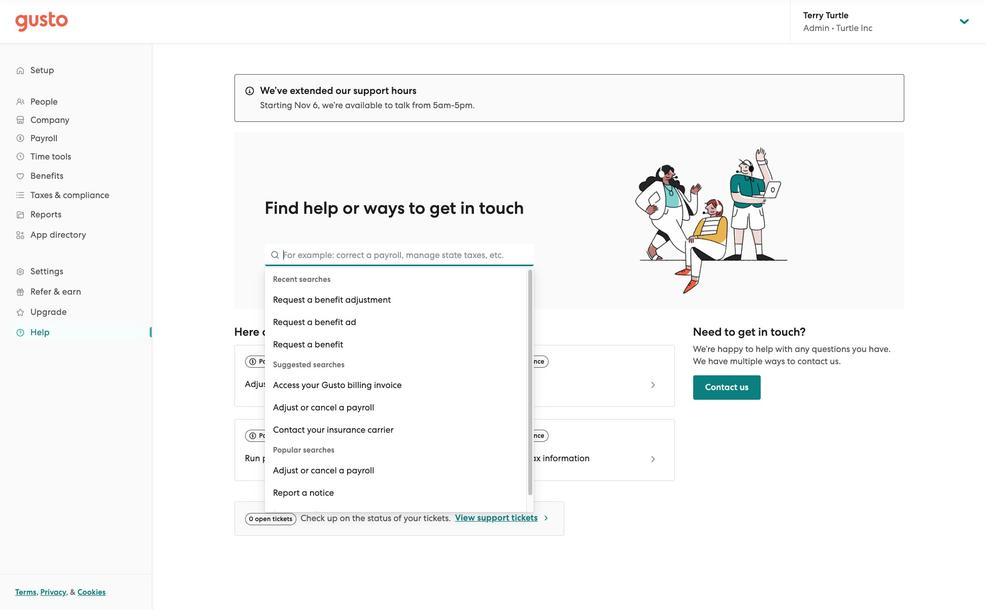 Task type: vqa. For each thing, say whether or not it's contained in the screenshot.


Task type: describe. For each thing, give the bounding box(es) containing it.
contact your insurance carrier
[[273, 425, 394, 435]]

settings link
[[10, 262, 142, 280]]

we've extended our support hours
[[260, 85, 417, 97]]

a inside request a benefit adjustment button
[[307, 295, 313, 305]]

you
[[853, 344, 867, 354]]

happy
[[718, 344, 744, 354]]

0
[[249, 515, 254, 523]]

status
[[368, 513, 392, 523]]

popular
[[273, 445, 301, 455]]

have
[[709, 356, 729, 366]]

manage state tax information
[[470, 453, 590, 463]]

have.
[[870, 344, 892, 354]]

list containing people
[[0, 92, 152, 342]]

adjustment
[[346, 295, 391, 305]]

talk
[[395, 100, 410, 110]]

check up on the status of your tickets.
[[301, 513, 451, 523]]

5pm
[[455, 100, 473, 110]]

contact
[[798, 356, 829, 366]]

3 benefit from the top
[[315, 339, 344, 349]]

terms
[[15, 588, 36, 597]]

up
[[327, 513, 338, 523]]

request for request a benefit ad
[[273, 317, 305, 327]]

suggested
[[273, 360, 312, 369]]

here are some common actions
[[234, 325, 400, 339]]

0 vertical spatial cancel
[[283, 379, 309, 389]]

payroll for run
[[259, 432, 281, 439]]

tickets.
[[424, 513, 451, 523]]

refer & earn
[[30, 286, 81, 297]]

upgrade
[[30, 307, 67, 317]]

insurance
[[327, 425, 366, 435]]

contact us button
[[694, 375, 761, 400]]

request for request a benefit
[[273, 339, 305, 349]]

are
[[262, 325, 280, 339]]

1 horizontal spatial support
[[478, 513, 510, 523]]

run inside button
[[273, 510, 289, 520]]

refer & earn link
[[10, 282, 142, 301]]

0 horizontal spatial run
[[245, 453, 260, 463]]

to down with
[[788, 356, 796, 366]]

earn
[[62, 286, 81, 297]]

payroll inside suggested searches group
[[347, 402, 375, 412]]

request a benefit ad button
[[265, 311, 527, 333]]

access
[[273, 380, 300, 390]]

terry
[[804, 10, 824, 21]]

access your gusto billing invoice button
[[265, 374, 527, 396]]

cookies button
[[78, 586, 106, 598]]

app directory link
[[10, 226, 142, 244]]

need
[[694, 325, 722, 339]]

in inside need to get in touch? we're happy to help with any questions you have. we have multiple ways to contact us.
[[759, 325, 769, 339]]

payroll inside payroll dropdown button
[[30, 133, 57, 143]]

terry turtle admin • turtle inc
[[804, 10, 873, 33]]

payroll button
[[10, 129, 142, 147]]

0 vertical spatial adjust
[[245, 379, 270, 389]]

carrier
[[368, 425, 394, 435]]

admin
[[804, 23, 830, 33]]

0 vertical spatial help
[[303, 198, 339, 218]]

contact for contact us
[[706, 382, 738, 393]]

recent searches group
[[265, 270, 527, 356]]

we've extended our support hours alert
[[234, 74, 905, 122]]

taxes inside dropdown button
[[30, 190, 53, 200]]

available
[[345, 100, 383, 110]]

find help or ways to get in touch
[[265, 198, 525, 218]]

from
[[412, 100, 431, 110]]

contact your insurance carrier button
[[265, 419, 527, 441]]

app
[[30, 230, 47, 240]]

extended
[[290, 85, 334, 97]]

view
[[455, 513, 476, 523]]

recent
[[273, 275, 298, 284]]

a inside request a benefit ad button
[[307, 317, 313, 327]]

report inside button
[[273, 488, 300, 498]]

questions
[[812, 344, 851, 354]]

to up multiple
[[746, 344, 754, 354]]

settings
[[30, 266, 63, 276]]

help link
[[10, 323, 142, 341]]

view support tickets link
[[455, 512, 550, 525]]

company button
[[10, 111, 142, 129]]

report a notice button
[[265, 482, 527, 504]]

time tools button
[[10, 147, 142, 166]]

privacy
[[40, 588, 66, 597]]

view support tickets
[[455, 513, 538, 523]]

open
[[255, 515, 271, 523]]

taxes for report
[[484, 358, 501, 365]]

here
[[234, 325, 260, 339]]

starting nov 6, we're available to talk from 5am - 5pm .
[[260, 100, 475, 110]]

-
[[451, 100, 455, 110]]

0 vertical spatial get
[[430, 198, 457, 218]]

cancel for 2nd adjust or cancel a payroll button from the bottom
[[311, 402, 337, 412]]

privacy link
[[40, 588, 66, 597]]

tools
[[52, 151, 71, 162]]

to inside we've extended our support hours alert
[[385, 100, 393, 110]]

terms , privacy , & cookies
[[15, 588, 106, 597]]

company
[[30, 115, 69, 125]]

notice inside button
[[310, 488, 334, 498]]

our
[[336, 85, 351, 97]]

1 vertical spatial turtle
[[837, 23, 859, 33]]

us
[[740, 382, 749, 393]]

us.
[[831, 356, 842, 366]]

with
[[776, 344, 793, 354]]

ad
[[346, 317, 357, 327]]

or inside suggested searches group
[[301, 402, 309, 412]]

request for request a benefit adjustment
[[273, 295, 305, 305]]

actions
[[362, 325, 400, 339]]

directory
[[50, 230, 86, 240]]

time tools
[[30, 151, 71, 162]]

check
[[301, 513, 325, 523]]

payroll for adjust
[[259, 358, 281, 365]]

compliance for manage
[[509, 432, 545, 439]]

1 horizontal spatial notice
[[506, 379, 531, 389]]

recent searches
[[273, 275, 331, 284]]

need to get in touch? we're happy to help with any questions you have. we have multiple ways to contact us.
[[694, 325, 892, 366]]

any
[[795, 344, 810, 354]]

people button
[[10, 92, 142, 111]]

home image
[[15, 11, 68, 32]]



Task type: locate. For each thing, give the bounding box(es) containing it.
2 vertical spatial request
[[273, 339, 305, 349]]

1 vertical spatial searches
[[313, 360, 345, 369]]

benefit for ad
[[315, 317, 344, 327]]

1 adjust or cancel a payroll button from the top
[[265, 396, 527, 419]]

benefit up request a benefit ad
[[315, 295, 344, 305]]

0 horizontal spatial contact
[[273, 425, 305, 435]]

0 vertical spatial taxes
[[30, 190, 53, 200]]

request down recent
[[273, 295, 305, 305]]

2 vertical spatial cancel
[[311, 465, 337, 475]]

ways up for example: correct a payroll, manage state taxes, etc. field
[[364, 198, 405, 218]]

0 horizontal spatial tickets
[[273, 515, 293, 523]]

taxes & compliance
[[30, 190, 109, 200], [484, 358, 545, 365], [484, 432, 545, 439]]

setup link
[[10, 61, 142, 79]]

support up starting nov 6, we're available to talk from 5am - 5pm .
[[354, 85, 389, 97]]

6,
[[313, 100, 320, 110]]

1 vertical spatial support
[[478, 513, 510, 523]]

1 horizontal spatial run
[[273, 510, 289, 520]]

1 vertical spatial report a notice
[[273, 488, 334, 498]]

1 horizontal spatial report a notice
[[470, 379, 531, 389]]

help right 'find'
[[303, 198, 339, 218]]

to left talk
[[385, 100, 393, 110]]

setup
[[30, 65, 54, 75]]

request a benefit ad
[[273, 317, 357, 327]]

1 horizontal spatial ways
[[765, 356, 786, 366]]

3 request from the top
[[273, 339, 305, 349]]

0 horizontal spatial ,
[[36, 588, 39, 597]]

search-bar options list box
[[265, 268, 527, 528]]

run
[[245, 453, 260, 463], [273, 510, 289, 520]]

1 vertical spatial ways
[[765, 356, 786, 366]]

hours
[[392, 85, 417, 97]]

run right open
[[273, 510, 289, 520]]

benefits
[[30, 171, 64, 181]]

popular searches
[[273, 445, 335, 455]]

support right view
[[478, 513, 510, 523]]

1 vertical spatial taxes
[[484, 358, 501, 365]]

0 vertical spatial adjust or cancel a payroll
[[245, 379, 346, 389]]

compliance for report
[[509, 358, 545, 365]]

1 horizontal spatial help
[[756, 344, 774, 354]]

taxes & compliance for manage
[[484, 432, 545, 439]]

0 vertical spatial request
[[273, 295, 305, 305]]

2 vertical spatial benefit
[[315, 339, 344, 349]]

gusto
[[322, 380, 346, 390]]

0 vertical spatial report a notice
[[470, 379, 531, 389]]

to up happy
[[725, 325, 736, 339]]

nov
[[295, 100, 311, 110]]

0 vertical spatial run
[[245, 453, 260, 463]]

contact for contact your insurance carrier
[[273, 425, 305, 435]]

adjust or cancel a payroll inside "popular searches" group
[[273, 465, 375, 475]]

your down suggested searches
[[302, 380, 320, 390]]

adjust or cancel a payroll button down invoice
[[265, 396, 527, 419]]

1 vertical spatial in
[[759, 325, 769, 339]]

to
[[385, 100, 393, 110], [409, 198, 426, 218], [725, 325, 736, 339], [746, 344, 754, 354], [788, 356, 796, 366]]

0 horizontal spatial notice
[[310, 488, 334, 498]]

0 horizontal spatial report
[[273, 488, 300, 498]]

run payroll button
[[265, 504, 527, 526]]

, left privacy link at the left
[[36, 588, 39, 597]]

compliance inside taxes & compliance dropdown button
[[63, 190, 109, 200]]

reports link
[[10, 205, 142, 223]]

or inside "popular searches" group
[[301, 465, 309, 475]]

request a benefit adjustment
[[273, 295, 391, 305]]

contact up popular
[[273, 425, 305, 435]]

&
[[55, 190, 61, 200], [54, 286, 60, 297], [503, 358, 508, 365], [503, 432, 508, 439], [70, 588, 76, 597]]

0 horizontal spatial help
[[303, 198, 339, 218]]

searches for benefit
[[299, 275, 331, 284]]

adjust or cancel a payroll down suggested
[[245, 379, 346, 389]]

payroll up access
[[259, 358, 281, 365]]

& inside dropdown button
[[55, 190, 61, 200]]

information
[[543, 453, 590, 463]]

app directory
[[30, 230, 86, 240]]

taxes & compliance for report
[[484, 358, 545, 365]]

0 vertical spatial benefit
[[315, 295, 344, 305]]

touch
[[479, 198, 525, 218]]

searches
[[299, 275, 331, 284], [313, 360, 345, 369], [303, 445, 335, 455]]

1 vertical spatial help
[[756, 344, 774, 354]]

2 request from the top
[[273, 317, 305, 327]]

upgrade link
[[10, 303, 142, 321]]

help
[[303, 198, 339, 218], [756, 344, 774, 354]]

1 horizontal spatial tickets
[[512, 513, 538, 523]]

list
[[0, 92, 152, 342]]

your up popular searches
[[307, 425, 325, 435]]

ways down with
[[765, 356, 786, 366]]

searches up "request a benefit adjustment"
[[299, 275, 331, 284]]

contact inside contact your insurance carrier button
[[273, 425, 305, 435]]

request a benefit
[[273, 339, 344, 349]]

1 horizontal spatial report
[[470, 379, 496, 389]]

run payroll inside button
[[273, 510, 319, 520]]

0 open tickets
[[249, 515, 293, 523]]

0 horizontal spatial report a notice
[[273, 488, 334, 498]]

0 vertical spatial ways
[[364, 198, 405, 218]]

in left the touch?
[[759, 325, 769, 339]]

adjust or cancel a payroll button
[[265, 396, 527, 419], [265, 459, 527, 482]]

a inside report a notice button
[[302, 488, 308, 498]]

searches up gusto
[[313, 360, 345, 369]]

time
[[30, 151, 50, 162]]

adjust down access
[[273, 402, 299, 412]]

terms link
[[15, 588, 36, 597]]

request a benefit button
[[265, 333, 527, 356]]

cookies
[[78, 588, 106, 597]]

adjust down popular
[[273, 465, 299, 475]]

refer
[[30, 286, 51, 297]]

the
[[352, 513, 366, 523]]

in left touch
[[461, 198, 475, 218]]

request down some
[[273, 339, 305, 349]]

adjust or cancel a payroll button down contact your insurance carrier button
[[265, 459, 527, 482]]

searches down "contact your insurance carrier"
[[303, 445, 335, 455]]

0 horizontal spatial ways
[[364, 198, 405, 218]]

reports
[[30, 209, 62, 219]]

notice
[[506, 379, 531, 389], [310, 488, 334, 498]]

report a notice inside report a notice button
[[273, 488, 334, 498]]

1 vertical spatial adjust or cancel a payroll
[[273, 402, 375, 412]]

For example: correct a payroll, manage state taxes, etc. field
[[265, 244, 534, 266]]

1 horizontal spatial contact
[[706, 382, 738, 393]]

contact left us
[[706, 382, 738, 393]]

cancel for 1st adjust or cancel a payroll button from the bottom of the search-bar options list box
[[311, 465, 337, 475]]

1 request from the top
[[273, 295, 305, 305]]

1 vertical spatial notice
[[310, 488, 334, 498]]

0 horizontal spatial get
[[430, 198, 457, 218]]

1 vertical spatial taxes & compliance
[[484, 358, 545, 365]]

inc
[[862, 23, 873, 33]]

turtle right •
[[837, 23, 859, 33]]

cancel up "contact your insurance carrier"
[[311, 402, 337, 412]]

1 horizontal spatial get
[[739, 325, 756, 339]]

, left 'cookies'
[[66, 588, 68, 597]]

0 vertical spatial support
[[354, 85, 389, 97]]

2 vertical spatial adjust
[[273, 465, 299, 475]]

1 vertical spatial cancel
[[311, 402, 337, 412]]

multiple
[[731, 356, 763, 366]]

a inside request a benefit button
[[307, 339, 313, 349]]

adjust inside suggested searches group
[[273, 402, 299, 412]]

cancel inside "popular searches" group
[[311, 465, 337, 475]]

benefit down common
[[315, 339, 344, 349]]

to up for example: correct a payroll, manage state taxes, etc. field
[[409, 198, 426, 218]]

payroll
[[319, 379, 346, 389], [347, 402, 375, 412], [263, 453, 290, 463], [347, 465, 375, 475], [291, 510, 319, 520]]

0 vertical spatial adjust or cancel a payroll button
[[265, 396, 527, 419]]

1 vertical spatial get
[[739, 325, 756, 339]]

0 vertical spatial contact
[[706, 382, 738, 393]]

cancel down suggested
[[283, 379, 309, 389]]

manage
[[470, 453, 504, 463]]

0 vertical spatial searches
[[299, 275, 331, 284]]

0 vertical spatial taxes & compliance
[[30, 190, 109, 200]]

2 benefit from the top
[[315, 317, 344, 327]]

searches for gusto
[[313, 360, 345, 369]]

2 vertical spatial taxes
[[484, 432, 501, 439]]

contact
[[706, 382, 738, 393], [273, 425, 305, 435]]

suggested searches group
[[265, 356, 527, 441]]

turtle up •
[[826, 10, 849, 21]]

adjust or cancel a payroll inside suggested searches group
[[273, 402, 375, 412]]

benefit left ad
[[315, 317, 344, 327]]

we're
[[694, 344, 716, 354]]

1 vertical spatial adjust
[[273, 402, 299, 412]]

your for access
[[302, 380, 320, 390]]

some
[[283, 325, 311, 339]]

taxes for manage
[[484, 432, 501, 439]]

a
[[307, 295, 313, 305], [307, 317, 313, 327], [307, 339, 313, 349], [311, 379, 316, 389], [498, 379, 504, 389], [339, 402, 345, 412], [339, 465, 345, 475], [302, 488, 308, 498]]

request a benefit adjustment button
[[265, 289, 527, 311]]

tickets inside view support tickets link
[[512, 513, 538, 523]]

starting
[[260, 100, 292, 110]]

a inside suggested searches group
[[339, 402, 345, 412]]

1 benefit from the top
[[315, 295, 344, 305]]

1 vertical spatial report
[[273, 488, 300, 498]]

2 vertical spatial your
[[404, 513, 422, 523]]

1 horizontal spatial in
[[759, 325, 769, 339]]

adjust left access
[[245, 379, 270, 389]]

1 vertical spatial your
[[307, 425, 325, 435]]

benefit for adjustment
[[315, 295, 344, 305]]

people
[[30, 97, 58, 107]]

gusto navigation element
[[0, 44, 152, 359]]

popular searches group
[[265, 441, 527, 526]]

help
[[30, 327, 50, 337]]

get inside need to get in touch? we're happy to help with any questions you have. we have multiple ways to contact us.
[[739, 325, 756, 339]]

payroll up time
[[30, 133, 57, 143]]

0 vertical spatial report
[[470, 379, 496, 389]]

0 vertical spatial turtle
[[826, 10, 849, 21]]

your right 'of'
[[404, 513, 422, 523]]

1 vertical spatial run
[[273, 510, 289, 520]]

cancel down popular searches
[[311, 465, 337, 475]]

2 vertical spatial searches
[[303, 445, 335, 455]]

cancel
[[283, 379, 309, 389], [311, 402, 337, 412], [311, 465, 337, 475]]

0 vertical spatial payroll
[[30, 133, 57, 143]]

0 horizontal spatial support
[[354, 85, 389, 97]]

0 vertical spatial run payroll
[[245, 453, 290, 463]]

we're
[[322, 100, 343, 110]]

help left with
[[756, 344, 774, 354]]

run payroll
[[245, 453, 290, 463], [273, 510, 319, 520]]

touch?
[[771, 325, 806, 339]]

taxes
[[30, 190, 53, 200], [484, 358, 501, 365], [484, 432, 501, 439]]

.
[[473, 100, 475, 110]]

ways inside need to get in touch? we're happy to help with any questions you have. we have multiple ways to contact us.
[[765, 356, 786, 366]]

payroll
[[30, 133, 57, 143], [259, 358, 281, 365], [259, 432, 281, 439]]

1 vertical spatial request
[[273, 317, 305, 327]]

2 vertical spatial adjust or cancel a payroll
[[273, 465, 375, 475]]

help inside need to get in touch? we're happy to help with any questions you have. we have multiple ways to contact us.
[[756, 344, 774, 354]]

adjust or cancel a payroll up "contact your insurance carrier"
[[273, 402, 375, 412]]

or
[[343, 198, 360, 218], [272, 379, 281, 389], [301, 402, 309, 412], [301, 465, 309, 475]]

1 , from the left
[[36, 588, 39, 597]]

0 vertical spatial compliance
[[63, 190, 109, 200]]

5am
[[433, 100, 451, 110]]

1 vertical spatial compliance
[[509, 358, 545, 365]]

your for contact
[[307, 425, 325, 435]]

adjust or cancel a payroll
[[245, 379, 346, 389], [273, 402, 375, 412], [273, 465, 375, 475]]

1 vertical spatial benefit
[[315, 317, 344, 327]]

0 vertical spatial in
[[461, 198, 475, 218]]

contact inside contact us button
[[706, 382, 738, 393]]

contact us
[[706, 382, 749, 393]]

0 vertical spatial notice
[[506, 379, 531, 389]]

2 , from the left
[[66, 588, 68, 597]]

find
[[265, 198, 299, 218]]

2 vertical spatial compliance
[[509, 432, 545, 439]]

2 vertical spatial payroll
[[259, 432, 281, 439]]

tickets for 0 open tickets
[[273, 515, 293, 523]]

0 vertical spatial your
[[302, 380, 320, 390]]

1 horizontal spatial ,
[[66, 588, 68, 597]]

we
[[694, 356, 707, 366]]

payroll inside run payroll button
[[291, 510, 319, 520]]

taxes & compliance inside dropdown button
[[30, 190, 109, 200]]

adjust inside "popular searches" group
[[273, 465, 299, 475]]

0 horizontal spatial in
[[461, 198, 475, 218]]

2 vertical spatial taxes & compliance
[[484, 432, 545, 439]]

access your gusto billing invoice
[[273, 380, 402, 390]]

adjust or cancel a payroll down popular searches
[[273, 465, 375, 475]]

1 vertical spatial payroll
[[259, 358, 281, 365]]

run left popular
[[245, 453, 260, 463]]

1 vertical spatial contact
[[273, 425, 305, 435]]

billing
[[348, 380, 372, 390]]

payroll up popular
[[259, 432, 281, 439]]

support
[[354, 85, 389, 97], [478, 513, 510, 523]]

1 vertical spatial adjust or cancel a payroll button
[[265, 459, 527, 482]]

1 vertical spatial run payroll
[[273, 510, 319, 520]]

adjust
[[245, 379, 270, 389], [273, 402, 299, 412], [273, 465, 299, 475]]

support inside alert
[[354, 85, 389, 97]]

cancel inside suggested searches group
[[311, 402, 337, 412]]

state
[[506, 453, 526, 463]]

suggested searches
[[273, 360, 345, 369]]

report
[[470, 379, 496, 389], [273, 488, 300, 498]]

request up request a benefit
[[273, 317, 305, 327]]

2 adjust or cancel a payroll button from the top
[[265, 459, 527, 482]]

tickets for view support tickets
[[512, 513, 538, 523]]

searches for cancel
[[303, 445, 335, 455]]



